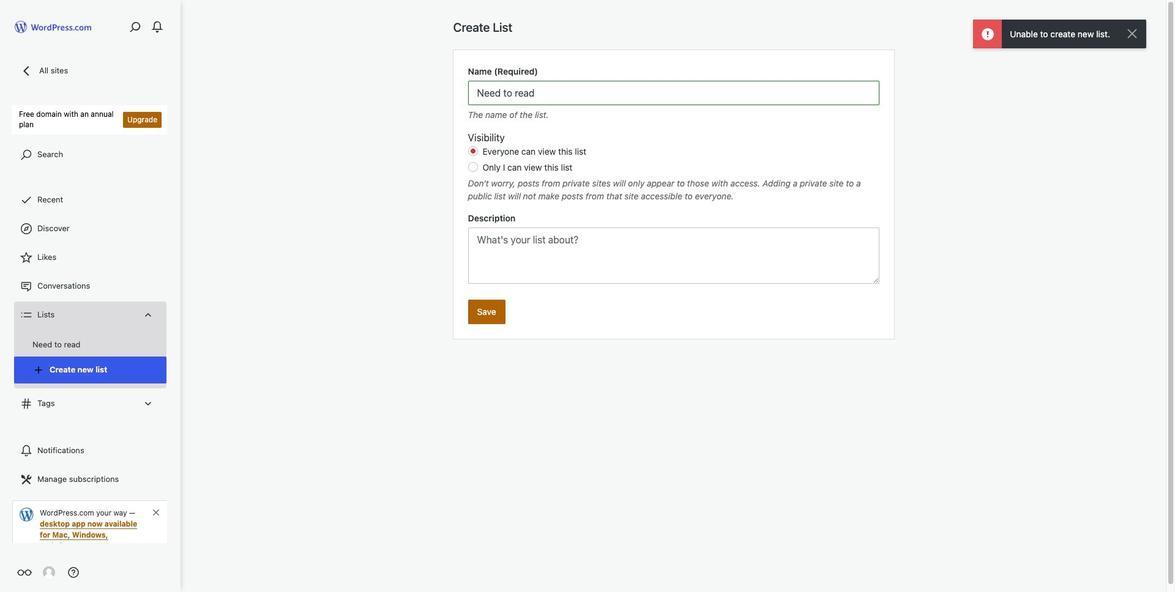 Task type: describe. For each thing, give the bounding box(es) containing it.
jeremy miller image
[[43, 567, 55, 579]]

2 group from the top
[[468, 130, 880, 203]]

reader image
[[17, 566, 32, 581]]

1 vertical spatial dismiss image
[[151, 508, 161, 518]]

wrapper drop image
[[983, 29, 993, 39]]

1 group from the top
[[468, 65, 880, 121]]

3 group from the top
[[468, 212, 880, 288]]

keyboard_arrow_down image
[[142, 309, 154, 321]]



Task type: vqa. For each thing, say whether or not it's contained in the screenshot.
"wrapper drop" Image
yes



Task type: locate. For each thing, give the bounding box(es) containing it.
0 vertical spatial dismiss image
[[1126, 26, 1140, 41]]

1 vertical spatial group
[[468, 130, 880, 203]]

dismiss image
[[1126, 26, 1140, 41], [151, 508, 161, 518]]

None radio
[[468, 162, 478, 172]]

notice status
[[974, 20, 1147, 48]]

What's your list about? text field
[[468, 228, 880, 284]]

2 vertical spatial group
[[468, 212, 880, 288]]

None text field
[[468, 81, 880, 105]]

keyboard_arrow_down image
[[142, 398, 154, 410]]

None radio
[[468, 146, 478, 156]]

0 horizontal spatial dismiss image
[[151, 508, 161, 518]]

1 horizontal spatial dismiss image
[[1126, 26, 1140, 41]]

0 vertical spatial group
[[468, 65, 880, 121]]

dismiss image inside notice status
[[1126, 26, 1140, 41]]

group
[[468, 65, 880, 121], [468, 130, 880, 203], [468, 212, 880, 288]]

main content
[[453, 20, 894, 339]]



